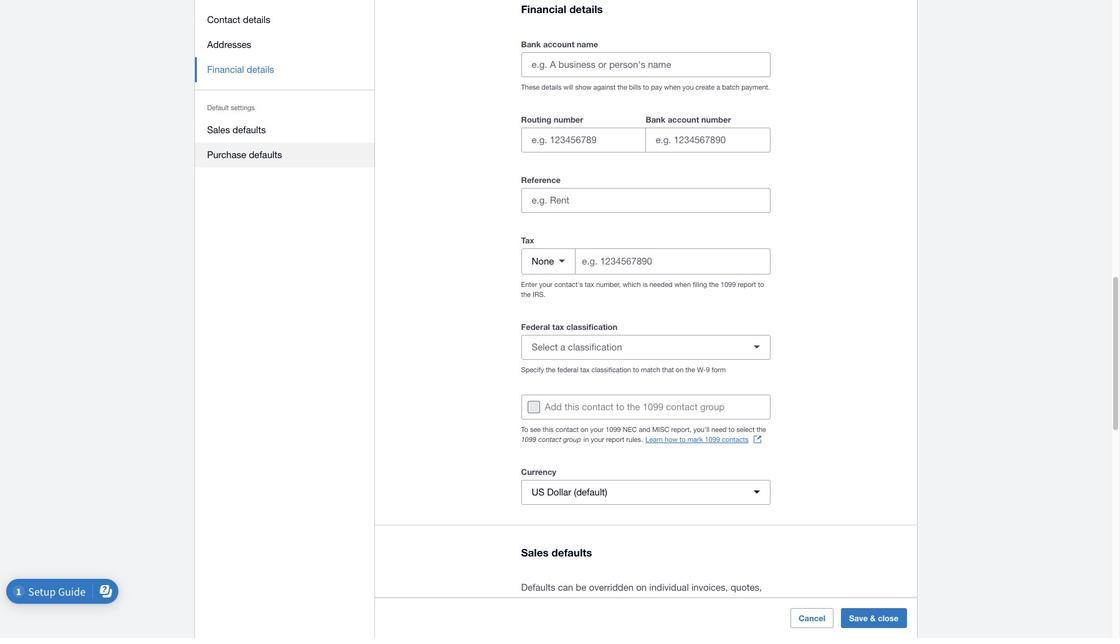 Task type: locate. For each thing, give the bounding box(es) containing it.
1099 left nec
[[606, 426, 621, 433]]

on inside defaults can be overridden on individual invoices, quotes, and receive money
[[636, 583, 647, 593]]

1 vertical spatial and
[[521, 598, 537, 608]]

these details will show against the bills to pay when you create a batch payment.
[[521, 83, 770, 91]]

1 vertical spatial financial
[[207, 64, 244, 75]]

to up contacts
[[729, 426, 735, 433]]

when left filing
[[675, 281, 691, 288]]

account
[[543, 39, 575, 49], [668, 114, 699, 124]]

overridden
[[589, 583, 634, 593]]

sales defaults
[[207, 125, 266, 135], [521, 546, 592, 559]]

financial details inside menu
[[207, 64, 274, 75]]

0 vertical spatial report
[[738, 281, 756, 288]]

1099 up misc
[[643, 402, 664, 412]]

0 vertical spatial on
[[676, 366, 684, 374]]

1 horizontal spatial financial
[[521, 2, 567, 15]]

the right the select
[[757, 426, 766, 433]]

to see this contact on your 1099 nec and misc report, you'll need to select the 1099 contact group in your report rules. learn how to mark 1099 contacts
[[521, 426, 766, 443]]

details
[[569, 2, 603, 15], [243, 14, 270, 25], [247, 64, 274, 75], [542, 83, 562, 91]]

your
[[539, 281, 553, 288], [590, 426, 604, 433], [591, 436, 604, 443]]

defaults up can
[[552, 546, 592, 559]]

1 horizontal spatial sales
[[521, 546, 549, 559]]

group inside to see this contact on your 1099 nec and misc report, you'll need to select the 1099 contact group in your report rules. learn how to mark 1099 contacts
[[563, 435, 581, 443]]

sales down default
[[207, 125, 230, 135]]

0 vertical spatial group
[[700, 402, 725, 412]]

0 vertical spatial bank
[[521, 39, 541, 49]]

none button
[[522, 249, 576, 274]]

group up need
[[700, 402, 725, 412]]

tax
[[585, 281, 594, 288], [552, 322, 564, 332], [580, 366, 590, 374]]

(default)
[[574, 487, 608, 498]]

bank
[[521, 39, 541, 49], [646, 114, 666, 124]]

0 horizontal spatial account
[[543, 39, 575, 49]]

the down enter
[[521, 291, 531, 298]]

rules.
[[626, 436, 643, 443]]

2 vertical spatial classification
[[592, 366, 631, 374]]

account up bank account number field
[[668, 114, 699, 124]]

1 number from the left
[[554, 114, 584, 124]]

which
[[623, 281, 641, 288]]

and
[[639, 426, 651, 433], [521, 598, 537, 608]]

1 vertical spatial bank
[[646, 114, 666, 124]]

your left nec
[[590, 426, 604, 433]]

1 horizontal spatial number
[[702, 114, 731, 124]]

defaults
[[233, 125, 266, 135], [249, 150, 282, 160], [552, 546, 592, 559]]

defaults can be overridden on individual invoices, quotes, and receive money
[[521, 583, 762, 608]]

how
[[665, 436, 678, 443]]

these
[[521, 83, 540, 91]]

bank up these
[[521, 39, 541, 49]]

the inside to see this contact on your 1099 nec and misc report, you'll need to select the 1099 contact group in your report rules. learn how to mark 1099 contacts
[[757, 426, 766, 433]]

sales defaults link
[[195, 118, 375, 143]]

on left "individual"
[[636, 583, 647, 593]]

a
[[717, 83, 720, 91], [561, 342, 566, 353]]

purchase defaults link
[[195, 143, 375, 168]]

sales
[[207, 125, 230, 135], [521, 546, 549, 559]]

0 horizontal spatial a
[[561, 342, 566, 353]]

financial details down addresses
[[207, 64, 274, 75]]

1 vertical spatial financial details
[[207, 64, 274, 75]]

classification down federal tax classification
[[568, 342, 622, 353]]

0 horizontal spatial group
[[563, 435, 581, 443]]

1 vertical spatial report
[[606, 436, 625, 443]]

irs.
[[533, 291, 546, 298]]

and inside to see this contact on your 1099 nec and misc report, you'll need to select the 1099 contact group in your report rules. learn how to mark 1099 contacts
[[639, 426, 651, 433]]

on inside to see this contact on your 1099 nec and misc report, you'll need to select the 1099 contact group in your report rules. learn how to mark 1099 contacts
[[581, 426, 589, 433]]

group containing routing number
[[521, 112, 771, 152]]

tax for federal tax classification
[[580, 366, 590, 374]]

sales defaults down the 'default settings'
[[207, 125, 266, 135]]

federal
[[521, 322, 550, 332]]

1 vertical spatial sales
[[521, 546, 549, 559]]

1 horizontal spatial report
[[738, 281, 756, 288]]

your up the irs. at the top of the page
[[539, 281, 553, 288]]

1 horizontal spatial this
[[565, 402, 580, 412]]

financial details
[[521, 2, 603, 15], [207, 64, 274, 75]]

when
[[664, 83, 681, 91], [675, 281, 691, 288]]

classification up select a classification
[[567, 322, 618, 332]]

1 vertical spatial defaults
[[249, 150, 282, 160]]

classification
[[567, 322, 618, 332], [568, 342, 622, 353], [592, 366, 631, 374]]

to
[[521, 426, 528, 433]]

1 horizontal spatial on
[[636, 583, 647, 593]]

0 horizontal spatial financial details
[[207, 64, 274, 75]]

financial up bank account name
[[521, 2, 567, 15]]

on up in
[[581, 426, 589, 433]]

when left 'you'
[[664, 83, 681, 91]]

on for report,
[[581, 426, 589, 433]]

defaults for purchase defaults link
[[249, 150, 282, 160]]

report inside enter your contact's tax number, which is needed when filing the 1099 report to the irs.
[[738, 281, 756, 288]]

be
[[576, 583, 587, 593]]

0 vertical spatial sales
[[207, 125, 230, 135]]

1 vertical spatial when
[[675, 281, 691, 288]]

financial
[[521, 2, 567, 15], [207, 64, 244, 75]]

0 vertical spatial a
[[717, 83, 720, 91]]

on for money
[[636, 583, 647, 593]]

details right contact
[[243, 14, 270, 25]]

1 vertical spatial account
[[668, 114, 699, 124]]

the up nec
[[627, 402, 640, 412]]

account for name
[[543, 39, 575, 49]]

0 horizontal spatial report
[[606, 436, 625, 443]]

Reference field
[[522, 189, 770, 212]]

default
[[207, 104, 229, 112]]

form
[[712, 366, 726, 374]]

0 vertical spatial and
[[639, 426, 651, 433]]

to right filing
[[758, 281, 764, 288]]

contact down add
[[556, 426, 579, 433]]

bank down pay
[[646, 114, 666, 124]]

0 vertical spatial account
[[543, 39, 575, 49]]

defaults down sales defaults link
[[249, 150, 282, 160]]

when inside enter your contact's tax number, which is needed when filing the 1099 report to the irs.
[[675, 281, 691, 288]]

and inside defaults can be overridden on individual invoices, quotes, and receive money
[[521, 598, 537, 608]]

1 horizontal spatial group
[[700, 402, 725, 412]]

group left in
[[563, 435, 581, 443]]

on right that
[[676, 366, 684, 374]]

quotes,
[[731, 583, 762, 593]]

the left federal
[[546, 366, 556, 374]]

save & close button
[[841, 609, 907, 629]]

1 horizontal spatial and
[[639, 426, 651, 433]]

tax inside enter your contact's tax number, which is needed when filing the 1099 report to the irs.
[[585, 281, 594, 288]]

in
[[584, 436, 589, 443]]

1 horizontal spatial account
[[668, 114, 699, 124]]

a inside popup button
[[561, 342, 566, 353]]

enter your contact's tax number, which is needed when filing the 1099 report to the irs.
[[521, 281, 764, 298]]

menu containing contact details
[[195, 0, 375, 175]]

2 vertical spatial defaults
[[552, 546, 592, 559]]

0 vertical spatial sales defaults
[[207, 125, 266, 135]]

filing
[[693, 281, 707, 288]]

w-
[[697, 366, 706, 374]]

financial details up bank account name
[[521, 2, 603, 15]]

this right add
[[565, 402, 580, 412]]

us
[[532, 487, 545, 498]]

sales inside sales defaults link
[[207, 125, 230, 135]]

2 vertical spatial on
[[636, 583, 647, 593]]

and down defaults
[[521, 598, 537, 608]]

the left w-
[[686, 366, 695, 374]]

mark
[[688, 436, 703, 443]]

0 horizontal spatial sales
[[207, 125, 230, 135]]

financial down addresses
[[207, 64, 244, 75]]

0 horizontal spatial bank
[[521, 39, 541, 49]]

the left bills
[[618, 83, 627, 91]]

and for receive
[[521, 598, 537, 608]]

1099 inside enter your contact's tax number, which is needed when filing the 1099 report to the irs.
[[721, 281, 736, 288]]

against
[[594, 83, 616, 91]]

and up learn
[[639, 426, 651, 433]]

0 horizontal spatial financial
[[207, 64, 244, 75]]

the
[[618, 83, 627, 91], [709, 281, 719, 288], [521, 291, 531, 298], [546, 366, 556, 374], [686, 366, 695, 374], [627, 402, 640, 412], [757, 426, 766, 433]]

routing number
[[521, 114, 584, 124]]

0 vertical spatial your
[[539, 281, 553, 288]]

cancel button
[[791, 609, 834, 629]]

classification for select a classification
[[568, 342, 622, 353]]

batch
[[722, 83, 740, 91]]

sales defaults up can
[[521, 546, 592, 559]]

0 vertical spatial tax
[[585, 281, 594, 288]]

0 vertical spatial when
[[664, 83, 681, 91]]

0 horizontal spatial this
[[543, 426, 554, 433]]

defaults down settings
[[233, 125, 266, 135]]

that
[[662, 366, 674, 374]]

contact's
[[555, 281, 583, 288]]

classification inside popup button
[[568, 342, 622, 353]]

menu
[[195, 0, 375, 175]]

federal
[[558, 366, 579, 374]]

classification left match
[[592, 366, 631, 374]]

number up 'routing number' field
[[554, 114, 584, 124]]

1099 right filing
[[721, 281, 736, 288]]

&
[[870, 614, 876, 624]]

money
[[572, 598, 600, 608]]

0 vertical spatial defaults
[[233, 125, 266, 135]]

group
[[700, 402, 725, 412], [563, 435, 581, 443]]

group
[[521, 112, 771, 152]]

1 horizontal spatial bank
[[646, 114, 666, 124]]

1 vertical spatial a
[[561, 342, 566, 353]]

report down nec
[[606, 436, 625, 443]]

0 horizontal spatial on
[[581, 426, 589, 433]]

to
[[643, 83, 649, 91], [758, 281, 764, 288], [633, 366, 639, 374], [616, 402, 625, 412], [729, 426, 735, 433], [680, 436, 686, 443]]

1 vertical spatial on
[[581, 426, 589, 433]]

this right the see
[[543, 426, 554, 433]]

1 vertical spatial group
[[563, 435, 581, 443]]

number,
[[596, 281, 621, 288]]

1 horizontal spatial financial details
[[521, 2, 603, 15]]

to inside enter your contact's tax number, which is needed when filing the 1099 report to the irs.
[[758, 281, 764, 288]]

to down the report,
[[680, 436, 686, 443]]

1 vertical spatial this
[[543, 426, 554, 433]]

0 horizontal spatial and
[[521, 598, 537, 608]]

2 vertical spatial tax
[[580, 366, 590, 374]]

a left batch on the top
[[717, 83, 720, 91]]

1099
[[721, 281, 736, 288], [643, 402, 664, 412], [606, 426, 621, 433], [521, 435, 537, 443], [705, 436, 720, 443]]

select
[[532, 342, 558, 353]]

0 vertical spatial classification
[[567, 322, 618, 332]]

bank for bank account name
[[521, 39, 541, 49]]

number up bank account number field
[[702, 114, 731, 124]]

sales up defaults
[[521, 546, 549, 559]]

a right select
[[561, 342, 566, 353]]

your right in
[[591, 436, 604, 443]]

this
[[565, 402, 580, 412], [543, 426, 554, 433]]

0 horizontal spatial number
[[554, 114, 584, 124]]

1 vertical spatial classification
[[568, 342, 622, 353]]

on
[[676, 366, 684, 374], [581, 426, 589, 433], [636, 583, 647, 593]]

account left name
[[543, 39, 575, 49]]

0 vertical spatial financial
[[521, 2, 567, 15]]

Bank account name field
[[522, 53, 770, 76]]

1 horizontal spatial sales defaults
[[521, 546, 592, 559]]

report right filing
[[738, 281, 756, 288]]

details inside "link"
[[243, 14, 270, 25]]



Task type: vqa. For each thing, say whether or not it's contained in the screenshot.
Legal
no



Task type: describe. For each thing, give the bounding box(es) containing it.
Bank account number field
[[646, 128, 770, 152]]

select a classification
[[532, 342, 622, 353]]

9
[[706, 366, 710, 374]]

select a classification button
[[521, 335, 771, 360]]

defaults for sales defaults link
[[233, 125, 266, 135]]

1 vertical spatial tax
[[552, 322, 564, 332]]

this inside to see this contact on your 1099 nec and misc report, you'll need to select the 1099 contact group in your report rules. learn how to mark 1099 contacts
[[543, 426, 554, 433]]

need
[[712, 426, 727, 433]]

the right filing
[[709, 281, 719, 288]]

us dollar (default)
[[532, 487, 608, 498]]

2 horizontal spatial on
[[676, 366, 684, 374]]

report,
[[671, 426, 692, 433]]

match
[[641, 366, 660, 374]]

add
[[545, 402, 562, 412]]

your inside enter your contact's tax number, which is needed when filing the 1099 report to the irs.
[[539, 281, 553, 288]]

classification for federal tax classification
[[567, 322, 618, 332]]

see
[[530, 426, 541, 433]]

tax
[[521, 235, 534, 245]]

Routing number field
[[522, 128, 645, 152]]

close
[[878, 614, 899, 624]]

will
[[564, 83, 573, 91]]

financial details link
[[195, 57, 375, 82]]

to left pay
[[643, 83, 649, 91]]

specify the federal tax classification to match that on the w-9 form
[[521, 366, 726, 374]]

details down addresses 'link'
[[247, 64, 274, 75]]

0 horizontal spatial sales defaults
[[207, 125, 266, 135]]

pay
[[651, 83, 662, 91]]

you
[[683, 83, 694, 91]]

addresses link
[[195, 32, 375, 57]]

none
[[532, 256, 554, 267]]

needed
[[650, 281, 673, 288]]

settings
[[231, 104, 255, 112]]

enter
[[521, 281, 537, 288]]

contact details
[[207, 14, 270, 25]]

nec
[[623, 426, 637, 433]]

details up name
[[569, 2, 603, 15]]

purchase defaults
[[207, 150, 282, 160]]

select
[[737, 426, 755, 433]]

contact up the report,
[[666, 402, 698, 412]]

default settings
[[207, 104, 255, 112]]

misc
[[652, 426, 670, 433]]

receive
[[540, 598, 569, 608]]

contact up in
[[582, 402, 614, 412]]

1 vertical spatial sales defaults
[[521, 546, 592, 559]]

individual
[[650, 583, 689, 593]]

contact
[[207, 14, 240, 25]]

bank account name
[[521, 39, 598, 49]]

account for number
[[668, 114, 699, 124]]

to up nec
[[616, 402, 625, 412]]

add this contact to the 1099 contact group
[[545, 402, 725, 412]]

learn
[[646, 436, 663, 443]]

1099 down need
[[705, 436, 720, 443]]

specify
[[521, 366, 544, 374]]

bank account number
[[646, 114, 731, 124]]

routing
[[521, 114, 552, 124]]

addresses
[[207, 39, 251, 50]]

show
[[575, 83, 592, 91]]

1 horizontal spatial a
[[717, 83, 720, 91]]

save & close
[[849, 614, 899, 624]]

tax for tax
[[585, 281, 594, 288]]

create
[[696, 83, 715, 91]]

can
[[558, 583, 573, 593]]

1099 down to
[[521, 435, 537, 443]]

federal tax classification
[[521, 322, 618, 332]]

1 vertical spatial your
[[590, 426, 604, 433]]

invoices,
[[692, 583, 728, 593]]

and for misc
[[639, 426, 651, 433]]

0 vertical spatial financial details
[[521, 2, 603, 15]]

cancel
[[799, 614, 826, 624]]

reference
[[521, 175, 561, 185]]

learn how to mark 1099 contacts link
[[646, 435, 761, 445]]

is
[[643, 281, 648, 288]]

reference group
[[521, 172, 771, 213]]

save
[[849, 614, 868, 624]]

payment.
[[742, 83, 770, 91]]

to left match
[[633, 366, 639, 374]]

contact down the see
[[538, 435, 561, 443]]

name
[[577, 39, 598, 49]]

contacts
[[722, 436, 749, 443]]

2 vertical spatial your
[[591, 436, 604, 443]]

currency
[[521, 467, 557, 477]]

dollar
[[547, 487, 571, 498]]

bank for bank account number
[[646, 114, 666, 124]]

Tax text field
[[581, 250, 770, 273]]

purchase
[[207, 150, 246, 160]]

defaults
[[521, 583, 556, 593]]

contact details link
[[195, 7, 375, 32]]

bills
[[629, 83, 641, 91]]

2 number from the left
[[702, 114, 731, 124]]

you'll
[[694, 426, 710, 433]]

details left will
[[542, 83, 562, 91]]

report inside to see this contact on your 1099 nec and misc report, you'll need to select the 1099 contact group in your report rules. learn how to mark 1099 contacts
[[606, 436, 625, 443]]

0 vertical spatial this
[[565, 402, 580, 412]]



